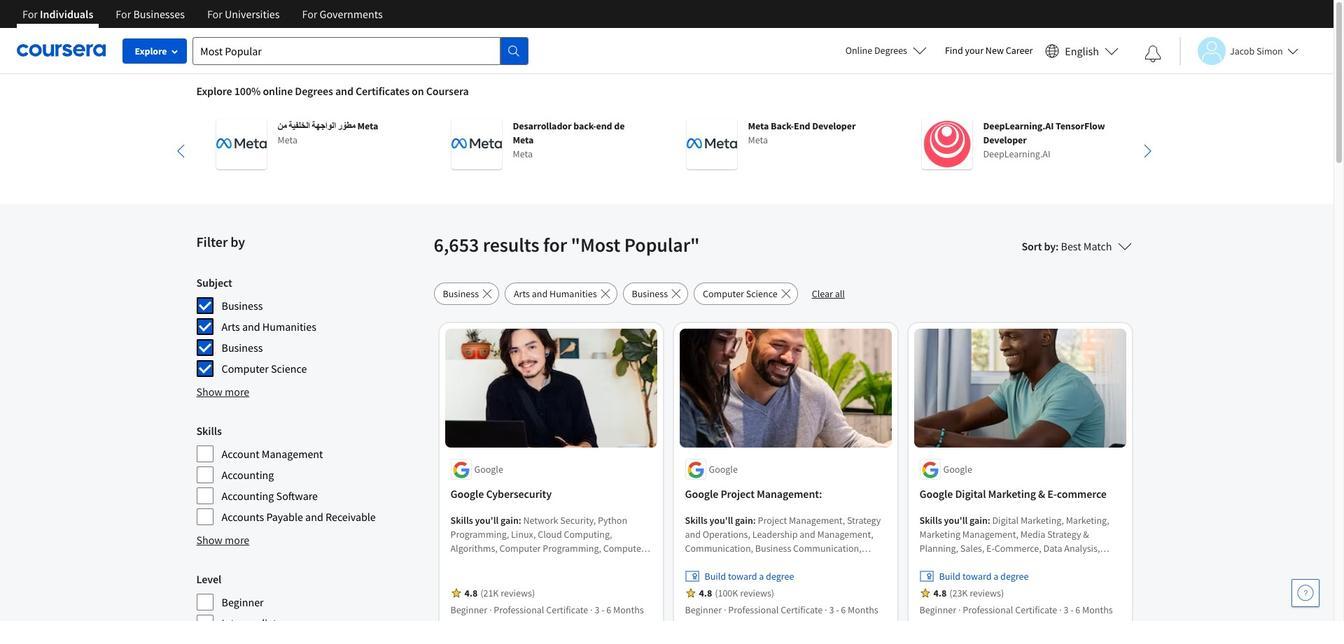 Task type: locate. For each thing, give the bounding box(es) containing it.
1 vertical spatial show
[[196, 534, 223, 548]]

1 horizontal spatial humanities
[[550, 288, 597, 300]]

by right sort
[[1044, 239, 1056, 253]]

2 build from the left
[[939, 571, 961, 584]]

1 vertical spatial explore
[[196, 84, 232, 98]]

risk
[[542, 585, 559, 598]]

clear all button
[[804, 283, 853, 305]]

show more
[[196, 385, 249, 399], [196, 534, 249, 548]]

2 horizontal spatial you'll
[[944, 515, 968, 528]]

1 horizontal spatial build toward a degree
[[939, 571, 1029, 584]]

2 6 from the left
[[841, 605, 846, 617]]

network down databases,
[[451, 585, 486, 598]]

1 show more button from the top
[[196, 384, 249, 401]]

accounting down 'account'
[[222, 468, 274, 482]]

1 · from the left
[[489, 605, 492, 617]]

1 vertical spatial humanities
[[262, 320, 316, 334]]

0 vertical spatial explore
[[135, 45, 167, 57]]

1 meta image from the left
[[216, 119, 266, 169]]

0 horizontal spatial by
[[230, 233, 245, 251]]

3 certificate from the left
[[1015, 605, 1058, 617]]

beginner inside the level group
[[222, 596, 264, 610]]

1 horizontal spatial business button
[[623, 283, 688, 305]]

الخلفية
[[289, 120, 310, 132]]

4.8
[[465, 588, 478, 600], [699, 588, 712, 600], [934, 588, 947, 600]]

4.8 left (100k
[[699, 588, 712, 600]]

show more for computer science
[[196, 385, 249, 399]]

network up cloud
[[523, 515, 558, 528]]

1 vertical spatial arts
[[222, 320, 240, 334]]

accounting
[[222, 468, 274, 482], [222, 489, 274, 503]]

0 vertical spatial science
[[746, 288, 778, 300]]

2 horizontal spatial professional
[[963, 605, 1013, 617]]

0 horizontal spatial build toward a degree
[[705, 571, 794, 584]]

for left businesses
[[116, 7, 131, 21]]

6 for google project management:
[[841, 605, 846, 617]]

2 beginner · professional certificate · 3 - 6 months from the left
[[685, 605, 879, 617]]

2 months from the left
[[848, 605, 879, 617]]

2 show more button from the top
[[196, 532, 249, 549]]

6,653
[[434, 232, 479, 258]]

a up 4.8 (23k reviews)
[[994, 571, 999, 584]]

show more up 'account'
[[196, 385, 249, 399]]

degree up 4.8 (100k reviews)
[[766, 571, 794, 584]]

2 reviews) from the left
[[740, 588, 774, 600]]

and
[[335, 84, 353, 98], [532, 288, 548, 300], [242, 320, 260, 334], [305, 510, 323, 524], [544, 571, 560, 584]]

skills you'll gain : for google digital marketing & e-commerce
[[920, 515, 993, 528]]

google
[[474, 464, 503, 476], [709, 464, 738, 476], [944, 464, 972, 476], [451, 488, 484, 502], [685, 488, 719, 502], [920, 488, 953, 502]]

0 vertical spatial deeplearning.ai
[[983, 120, 1054, 132]]

1 vertical spatial management,
[[562, 571, 618, 584]]

end
[[596, 120, 612, 132]]

3 for google project management:
[[829, 605, 834, 617]]

developer inside meta back-end developer meta
[[812, 120, 856, 132]]

management:
[[757, 488, 822, 502]]

2 · from the left
[[590, 605, 593, 617]]

reviews) for google project management:
[[740, 588, 774, 600]]

filter by
[[196, 233, 245, 251]]

1 horizontal spatial professional
[[728, 605, 779, 617]]

0 vertical spatial more
[[225, 385, 249, 399]]

humanities inside subject group
[[262, 320, 316, 334]]

3 for from the left
[[207, 7, 223, 21]]

2 horizontal spatial -
[[1071, 605, 1074, 617]]

professional for google project management:
[[728, 605, 779, 617]]

0 vertical spatial programming,
[[451, 529, 509, 542]]

and inside button
[[532, 288, 548, 300]]

gain down "digital"
[[970, 515, 988, 528]]

show more button
[[196, 384, 249, 401], [196, 532, 249, 549]]

and inside skills 'group'
[[305, 510, 323, 524]]

skills you'll gain : down "digital"
[[920, 515, 993, 528]]

for for individuals
[[22, 7, 38, 21]]

linux,
[[511, 529, 536, 542]]

1 business button from the left
[[434, 283, 499, 305]]

results
[[483, 232, 539, 258]]

1 horizontal spatial beginner · professional certificate · 3 - 6 months
[[685, 605, 879, 617]]

0 horizontal spatial -
[[602, 605, 605, 617]]

2 horizontal spatial skills you'll gain :
[[920, 515, 993, 528]]

explore down for businesses
[[135, 45, 167, 57]]

2 a from the left
[[994, 571, 999, 584]]

2 build toward a degree from the left
[[939, 571, 1029, 584]]

2 certificate from the left
[[781, 605, 823, 617]]

match
[[1084, 239, 1112, 253]]

3 gain from the left
[[970, 515, 988, 528]]

0 horizontal spatial business button
[[434, 283, 499, 305]]

google project management:
[[685, 488, 822, 502]]

show more button up 'account'
[[196, 384, 249, 401]]

explore inside explore popup button
[[135, 45, 167, 57]]

accounting up "accounts"
[[222, 489, 274, 503]]

beginner · professional certificate · 3 - 6 months for google digital marketing & e-commerce
[[920, 605, 1113, 617]]

2 skills you'll gain : from the left
[[685, 515, 758, 528]]

skills you'll gain : down the google cybersecurity
[[451, 515, 523, 528]]

skills inside 'group'
[[196, 424, 222, 438]]

reviews) right (100k
[[740, 588, 774, 600]]

1 horizontal spatial -
[[836, 605, 839, 617]]

skills you'll gain : for google project management:
[[685, 515, 758, 528]]

-
[[602, 605, 605, 617], [836, 605, 839, 617], [1071, 605, 1074, 617]]

0 horizontal spatial arts
[[222, 320, 240, 334]]

1 horizontal spatial developer
[[983, 134, 1027, 146]]

humanities
[[550, 288, 597, 300], [262, 320, 316, 334]]

2 show from the top
[[196, 534, 223, 548]]

degree up 4.8 (23k reviews)
[[1001, 571, 1029, 584]]

beginner · professional certificate · 3 - 6 months down the risk
[[451, 605, 644, 617]]

and inside 'network security, python programming, linux, cloud computing, algorithms, computer programming, computer security incident management, cryptography, databases, leadership and management, network architecture, risk management, sql'
[[544, 571, 560, 584]]

0 horizontal spatial toward
[[728, 571, 757, 584]]

3 3 from the left
[[1064, 605, 1069, 617]]

3 professional from the left
[[963, 605, 1013, 617]]

0 horizontal spatial beginner · professional certificate · 3 - 6 months
[[451, 605, 644, 617]]

0 horizontal spatial reviews)
[[501, 588, 535, 600]]

programming,
[[451, 529, 509, 542], [543, 543, 601, 556]]

3 reviews) from the left
[[970, 588, 1004, 600]]

1 horizontal spatial 4.8
[[699, 588, 712, 600]]

digital
[[955, 488, 986, 502]]

2 more from the top
[[225, 534, 249, 548]]

2 vertical spatial management,
[[561, 585, 617, 598]]

2 horizontal spatial beginner · professional certificate · 3 - 6 months
[[920, 605, 1113, 617]]

1 horizontal spatial by
[[1044, 239, 1056, 253]]

build toward a degree for digital
[[939, 571, 1029, 584]]

beginner · professional certificate · 3 - 6 months down 4.8 (23k reviews)
[[920, 605, 1113, 617]]

deeplearning.ai image
[[922, 119, 972, 169]]

google digital marketing & e-commerce
[[920, 488, 1107, 502]]

find your new career
[[945, 44, 1033, 57]]

google up project
[[709, 464, 738, 476]]

0 vertical spatial humanities
[[550, 288, 597, 300]]

universities
[[225, 7, 280, 21]]

0 horizontal spatial professional
[[494, 605, 544, 617]]

0 horizontal spatial arts and humanities
[[222, 320, 316, 334]]

1 professional from the left
[[494, 605, 544, 617]]

0 vertical spatial degrees
[[875, 44, 907, 57]]

businesses
[[133, 7, 185, 21]]

google cybersecurity
[[451, 488, 552, 502]]

arts and humanities inside subject group
[[222, 320, 316, 334]]

1 vertical spatial degrees
[[295, 84, 333, 98]]

build up (23k
[[939, 571, 961, 584]]

by for filter
[[230, 233, 245, 251]]

0 vertical spatial accounting
[[222, 468, 274, 482]]

simon
[[1257, 44, 1283, 57]]

you'll down "digital"
[[944, 515, 968, 528]]

you'll down the google cybersecurity
[[475, 515, 499, 528]]

0 horizontal spatial degree
[[766, 571, 794, 584]]

build toward a degree up 4.8 (23k reviews)
[[939, 571, 1029, 584]]

1 horizontal spatial gain
[[735, 515, 753, 528]]

2 meta image from the left
[[451, 119, 502, 169]]

online
[[263, 84, 293, 98]]

new
[[986, 44, 1004, 57]]

0 horizontal spatial months
[[613, 605, 644, 617]]

2 horizontal spatial meta image
[[687, 119, 737, 169]]

1 horizontal spatial certificate
[[781, 605, 823, 617]]

for left the individuals
[[22, 7, 38, 21]]

toward
[[728, 571, 757, 584], [963, 571, 992, 584]]

1 for from the left
[[22, 7, 38, 21]]

2 for from the left
[[116, 7, 131, 21]]

2 deeplearning.ai from the top
[[983, 148, 1051, 160]]

best
[[1061, 239, 1082, 253]]

2 horizontal spatial months
[[1083, 605, 1113, 617]]

arts and humanities inside button
[[514, 288, 597, 300]]

computer inside button
[[703, 288, 744, 300]]

degree
[[766, 571, 794, 584], [1001, 571, 1029, 584]]

2 degree from the left
[[1001, 571, 1029, 584]]

1 horizontal spatial explore
[[196, 84, 232, 98]]

explore left 100%
[[196, 84, 232, 98]]

1 horizontal spatial meta image
[[451, 119, 502, 169]]

:
[[1056, 239, 1059, 253], [519, 515, 521, 528], [753, 515, 756, 528], [988, 515, 991, 528]]

4 for from the left
[[302, 7, 317, 21]]

4.8 left (23k
[[934, 588, 947, 600]]

3 - from the left
[[1071, 605, 1074, 617]]

arts down subject
[[222, 320, 240, 334]]

0 horizontal spatial humanities
[[262, 320, 316, 334]]

(100k
[[715, 588, 738, 600]]

build toward a degree up 4.8 (100k reviews)
[[705, 571, 794, 584]]

for left governments
[[302, 7, 317, 21]]

skills you'll gain :
[[451, 515, 523, 528], [685, 515, 758, 528], [920, 515, 993, 528]]

you'll down project
[[710, 515, 733, 528]]

1 beginner · professional certificate · 3 - 6 months from the left
[[451, 605, 644, 617]]

1 vertical spatial accounting
[[222, 489, 274, 503]]

developer right deeplearning.ai image
[[983, 134, 1027, 146]]

professional
[[494, 605, 544, 617], [728, 605, 779, 617], [963, 605, 1013, 617]]

certificate for google digital marketing & e-commerce
[[1015, 605, 1058, 617]]

0 vertical spatial show more
[[196, 385, 249, 399]]

management,
[[522, 557, 578, 570], [562, 571, 618, 584], [561, 585, 617, 598]]

sql
[[619, 585, 636, 598]]

a
[[759, 571, 764, 584], [994, 571, 999, 584]]

0 vertical spatial arts and humanities
[[514, 288, 597, 300]]

0 horizontal spatial 6
[[607, 605, 611, 617]]

3 months from the left
[[1083, 605, 1113, 617]]

for left universities
[[207, 7, 223, 21]]

level group
[[196, 571, 425, 622]]

What do you want to learn? text field
[[193, 37, 501, 65]]

deeplearning.ai
[[983, 120, 1054, 132], [983, 148, 1051, 160]]

google up the google cybersecurity
[[474, 464, 503, 476]]

meta
[[357, 120, 378, 132], [748, 120, 769, 132], [278, 134, 298, 146], [513, 134, 534, 146], [748, 134, 768, 146], [513, 148, 533, 160]]

more
[[225, 385, 249, 399], [225, 534, 249, 548]]

show notifications image
[[1145, 46, 1162, 62]]

1 show from the top
[[196, 385, 223, 399]]

1 horizontal spatial skills you'll gain :
[[685, 515, 758, 528]]

show up level
[[196, 534, 223, 548]]

3 you'll from the left
[[944, 515, 968, 528]]

accounts
[[222, 510, 264, 524]]

beginner
[[222, 596, 264, 610], [451, 605, 487, 617], [685, 605, 722, 617], [920, 605, 957, 617]]

2 horizontal spatial certificate
[[1015, 605, 1058, 617]]

toward up 4.8 (23k reviews)
[[963, 571, 992, 584]]

2 business button from the left
[[623, 283, 688, 305]]

1 degree from the left
[[766, 571, 794, 584]]

cryptography,
[[580, 557, 638, 570]]

certificates
[[356, 84, 410, 98]]

1 you'll from the left
[[475, 515, 499, 528]]

0 vertical spatial show more button
[[196, 384, 249, 401]]

accounting for accounting software
[[222, 489, 274, 503]]

commerce
[[1057, 488, 1107, 502]]

months for google digital marketing & e-commerce
[[1083, 605, 1113, 617]]

3 6 from the left
[[1076, 605, 1081, 617]]

3 4.8 from the left
[[934, 588, 947, 600]]

professional down architecture, at the left of page
[[494, 605, 544, 617]]

0 horizontal spatial programming,
[[451, 529, 509, 542]]

(23k
[[950, 588, 968, 600]]

degrees
[[875, 44, 907, 57], [295, 84, 333, 98]]

coursera image
[[17, 39, 106, 62]]

1 horizontal spatial 3
[[829, 605, 834, 617]]

gain up linux,
[[501, 515, 519, 528]]

build
[[705, 571, 726, 584], [939, 571, 961, 584]]

clear
[[812, 288, 833, 300]]

2 show more from the top
[[196, 534, 249, 548]]

0 horizontal spatial explore
[[135, 45, 167, 57]]

0 horizontal spatial skills you'll gain :
[[451, 515, 523, 528]]

by right filter
[[230, 233, 245, 251]]

1 accounting from the top
[[222, 468, 274, 482]]

show more button down "accounts"
[[196, 532, 249, 549]]

0 horizontal spatial science
[[271, 362, 307, 376]]

online degrees
[[846, 44, 907, 57]]

1 horizontal spatial science
[[746, 288, 778, 300]]

2 you'll from the left
[[710, 515, 733, 528]]

arts down results
[[514, 288, 530, 300]]

1 reviews) from the left
[[501, 588, 535, 600]]

toward for digital
[[963, 571, 992, 584]]

certificate for google project management:
[[781, 605, 823, 617]]

2 3 from the left
[[829, 605, 834, 617]]

4.8 down databases,
[[465, 588, 478, 600]]

1 more from the top
[[225, 385, 249, 399]]

show up 'account'
[[196, 385, 223, 399]]

humanities inside button
[[550, 288, 597, 300]]

1 3 from the left
[[595, 605, 600, 617]]

1 vertical spatial more
[[225, 534, 249, 548]]

1 toward from the left
[[728, 571, 757, 584]]

skills
[[196, 424, 222, 438], [451, 515, 473, 528], [685, 515, 708, 528], [920, 515, 942, 528]]

business button
[[434, 283, 499, 305], [623, 283, 688, 305]]

a for marketing
[[994, 571, 999, 584]]

0 vertical spatial show
[[196, 385, 223, 399]]

1 vertical spatial show more
[[196, 534, 249, 548]]

0 horizontal spatial computer science
[[222, 362, 307, 376]]

1 horizontal spatial you'll
[[710, 515, 733, 528]]

0 vertical spatial arts
[[514, 288, 530, 300]]

business button down popular"
[[623, 283, 688, 305]]

for for businesses
[[116, 7, 131, 21]]

google digital marketing & e-commerce link
[[920, 486, 1121, 503]]

you'll for google project management:
[[710, 515, 733, 528]]

3
[[595, 605, 600, 617], [829, 605, 834, 617], [1064, 605, 1069, 617]]

explore button
[[123, 39, 187, 64]]

1 vertical spatial science
[[271, 362, 307, 376]]

show for accounts
[[196, 534, 223, 548]]

reviews) for google digital marketing & e-commerce
[[970, 588, 1004, 600]]

: up linux,
[[519, 515, 521, 528]]

more down "accounts"
[[225, 534, 249, 548]]

1 vertical spatial computer science
[[222, 362, 307, 376]]

1 6 from the left
[[607, 605, 611, 617]]

1 build from the left
[[705, 571, 726, 584]]

build up (100k
[[705, 571, 726, 584]]

: down marketing
[[988, 515, 991, 528]]

1 horizontal spatial toward
[[963, 571, 992, 584]]

5 · from the left
[[959, 605, 961, 617]]

3 beginner · professional certificate · 3 - 6 months from the left
[[920, 605, 1113, 617]]

: left best on the right
[[1056, 239, 1059, 253]]

a up 4.8 (100k reviews)
[[759, 571, 764, 584]]

مطوّر
[[338, 120, 355, 132]]

1 vertical spatial arts and humanities
[[222, 320, 316, 334]]

google up "digital"
[[944, 464, 972, 476]]

1 horizontal spatial build
[[939, 571, 961, 584]]

1 horizontal spatial degrees
[[875, 44, 907, 57]]

business button down 6,653
[[434, 283, 499, 305]]

for governments
[[302, 7, 383, 21]]

toward up 4.8 (100k reviews)
[[728, 571, 757, 584]]

2 professional from the left
[[728, 605, 779, 617]]

1 horizontal spatial degree
[[1001, 571, 1029, 584]]

2 gain from the left
[[735, 515, 753, 528]]

1 horizontal spatial reviews)
[[740, 588, 774, 600]]

2 accounting from the top
[[222, 489, 274, 503]]

1 vertical spatial show more button
[[196, 532, 249, 549]]

0 horizontal spatial gain
[[501, 515, 519, 528]]

2 - from the left
[[836, 605, 839, 617]]

reviews) right (23k
[[970, 588, 1004, 600]]

1 horizontal spatial months
[[848, 605, 879, 617]]

1 horizontal spatial programming,
[[543, 543, 601, 556]]

3 meta image from the left
[[687, 119, 737, 169]]

1 - from the left
[[602, 605, 605, 617]]

programming, down computing,
[[543, 543, 601, 556]]

0 vertical spatial network
[[523, 515, 558, 528]]

2 horizontal spatial gain
[[970, 515, 988, 528]]

2 horizontal spatial 6
[[1076, 605, 1081, 617]]

1 horizontal spatial 6
[[841, 605, 846, 617]]

0 vertical spatial developer
[[812, 120, 856, 132]]

2 toward from the left
[[963, 571, 992, 584]]

project
[[721, 488, 755, 502]]

0 horizontal spatial meta image
[[216, 119, 266, 169]]

english
[[1065, 44, 1099, 58]]

1 horizontal spatial computer science
[[703, 288, 778, 300]]

1 horizontal spatial network
[[523, 515, 558, 528]]

"most
[[571, 232, 621, 258]]

computer
[[703, 288, 744, 300], [222, 362, 269, 376], [500, 543, 541, 556], [603, 543, 645, 556]]

0 horizontal spatial a
[[759, 571, 764, 584]]

show more down "accounts"
[[196, 534, 249, 548]]

1 horizontal spatial arts
[[514, 288, 530, 300]]

more up 'account'
[[225, 385, 249, 399]]

all
[[835, 288, 845, 300]]

jacob
[[1230, 44, 1255, 57]]

2 horizontal spatial 4.8
[[934, 588, 947, 600]]

0 vertical spatial computer science
[[703, 288, 778, 300]]

1 build toward a degree from the left
[[705, 571, 794, 584]]

google left project
[[685, 488, 719, 502]]

0 horizontal spatial 4.8
[[465, 588, 478, 600]]

None search field
[[193, 37, 529, 65]]

skills you'll gain : down project
[[685, 515, 758, 528]]

gain down project
[[735, 515, 753, 528]]

by for sort
[[1044, 239, 1056, 253]]

4.8 for google project management:
[[699, 588, 712, 600]]

meta image for meta back-end developer meta
[[687, 119, 737, 169]]

4.8 (21k reviews)
[[465, 588, 535, 600]]

gain for google digital marketing & e-commerce
[[970, 515, 988, 528]]

professional down 4.8 (23k reviews)
[[963, 605, 1013, 617]]

gain
[[501, 515, 519, 528], [735, 515, 753, 528], [970, 515, 988, 528]]

explore
[[135, 45, 167, 57], [196, 84, 232, 98]]

0 horizontal spatial developer
[[812, 120, 856, 132]]

meta image
[[216, 119, 266, 169], [451, 119, 502, 169], [687, 119, 737, 169]]

3 skills you'll gain : from the left
[[920, 515, 993, 528]]

1 horizontal spatial a
[[994, 571, 999, 584]]

0 horizontal spatial 3
[[595, 605, 600, 617]]

1 a from the left
[[759, 571, 764, 584]]

certificate
[[546, 605, 588, 617], [781, 605, 823, 617], [1015, 605, 1058, 617]]

a for management:
[[759, 571, 764, 584]]

e-
[[1048, 488, 1057, 502]]

desarrollador back-end de meta meta
[[513, 120, 625, 160]]

programming, up the algorithms,
[[451, 529, 509, 542]]

developer right the end
[[812, 120, 856, 132]]

professional down 4.8 (100k reviews)
[[728, 605, 779, 617]]

reviews) down leadership
[[501, 588, 535, 600]]

1 show more from the top
[[196, 385, 249, 399]]

beginner · professional certificate · 3 - 6 months down 4.8 (100k reviews)
[[685, 605, 879, 617]]

0 horizontal spatial certificate
[[546, 605, 588, 617]]

2 4.8 from the left
[[699, 588, 712, 600]]

for
[[22, 7, 38, 21], [116, 7, 131, 21], [207, 7, 223, 21], [302, 7, 317, 21]]

computer science inside subject group
[[222, 362, 307, 376]]



Task type: vqa. For each thing, say whether or not it's contained in the screenshot.
the bottommost like
no



Task type: describe. For each thing, give the bounding box(es) containing it.
deeplearning.ai tensorflow developer deeplearning.ai
[[983, 120, 1105, 160]]

- for google project management:
[[836, 605, 839, 617]]

accounts payable and receivable
[[222, 510, 376, 524]]

back-
[[771, 120, 794, 132]]

build for digital
[[939, 571, 961, 584]]

individuals
[[40, 7, 93, 21]]

jacob simon
[[1230, 44, 1283, 57]]

show for computer
[[196, 385, 223, 399]]

explore 100% online degrees and certificates on coursera
[[196, 84, 469, 98]]

online degrees button
[[834, 35, 938, 66]]

marketing
[[988, 488, 1036, 502]]

4 · from the left
[[825, 605, 827, 617]]

back-
[[574, 120, 596, 132]]

cybersecurity
[[486, 488, 552, 502]]

مطوّر الواجهة الخلفية من meta meta
[[278, 120, 378, 146]]

google left cybersecurity
[[451, 488, 484, 502]]

1 4.8 from the left
[[465, 588, 478, 600]]

beginner · professional certificate · 3 - 6 months for google project management:
[[685, 605, 879, 617]]

google left "digital"
[[920, 488, 953, 502]]

3 for google digital marketing & e-commerce
[[1064, 605, 1069, 617]]

google inside 'link'
[[685, 488, 719, 502]]

find
[[945, 44, 963, 57]]

meta back-end developer meta
[[748, 120, 856, 146]]

for for governments
[[302, 7, 317, 21]]

(21k
[[480, 588, 499, 600]]

account management
[[222, 447, 323, 461]]

incident
[[486, 557, 520, 570]]

developer inside deeplearning.ai tensorflow developer deeplearning.ai
[[983, 134, 1027, 146]]

your
[[965, 44, 984, 57]]

من
[[278, 120, 287, 132]]

explore for explore 100% online degrees and certificates on coursera
[[196, 84, 232, 98]]

gain for google project management:
[[735, 515, 753, 528]]

databases,
[[451, 571, 495, 584]]

6 for google digital marketing & e-commerce
[[1076, 605, 1081, 617]]

cloud
[[538, 529, 562, 542]]

arts and humanities button
[[505, 283, 617, 305]]

account
[[222, 447, 260, 461]]

payable
[[266, 510, 303, 524]]

banner navigation
[[11, 0, 394, 39]]

&
[[1038, 488, 1045, 502]]

build toward a degree for project
[[705, 571, 794, 584]]

popular"
[[624, 232, 700, 258]]

show more button for computer
[[196, 384, 249, 401]]

الواجهة
[[312, 120, 336, 132]]

filter
[[196, 233, 228, 251]]

more for accounts payable and receivable
[[225, 534, 249, 548]]

- for google digital marketing & e-commerce
[[1071, 605, 1074, 617]]

100%
[[234, 84, 261, 98]]

leadership
[[497, 571, 542, 584]]

3 · from the left
[[724, 605, 726, 617]]

network security, python programming, linux, cloud computing, algorithms, computer programming, computer security incident management, cryptography, databases, leadership and management, network architecture, risk management, sql
[[451, 515, 645, 598]]

computer inside subject group
[[222, 362, 269, 376]]

tensorflow
[[1056, 120, 1105, 132]]

and inside subject group
[[242, 320, 260, 334]]

you'll for google digital marketing & e-commerce
[[944, 515, 968, 528]]

jacob simon button
[[1180, 37, 1299, 65]]

help center image
[[1297, 585, 1314, 602]]

computer science inside button
[[703, 288, 778, 300]]

arts inside subject group
[[222, 320, 240, 334]]

skills group
[[196, 423, 425, 527]]

for
[[543, 232, 567, 258]]

google project management: link
[[685, 486, 886, 503]]

algorithms,
[[451, 543, 498, 556]]

google cybersecurity link
[[451, 486, 652, 503]]

security
[[451, 557, 484, 570]]

for individuals
[[22, 7, 93, 21]]

build for project
[[705, 571, 726, 584]]

0 horizontal spatial degrees
[[295, 84, 333, 98]]

receivable
[[326, 510, 376, 524]]

: down the google project management:
[[753, 515, 756, 528]]

explore for explore
[[135, 45, 167, 57]]

de
[[614, 120, 625, 132]]

degree for management:
[[766, 571, 794, 584]]

for universities
[[207, 7, 280, 21]]

security,
[[560, 515, 596, 528]]

show more for accounts payable and receivable
[[196, 534, 249, 548]]

1 months from the left
[[613, 605, 644, 617]]

coursera
[[426, 84, 469, 98]]

python
[[598, 515, 627, 528]]

computing,
[[564, 529, 612, 542]]

sort by : best match
[[1022, 239, 1112, 253]]

accounting software
[[222, 489, 318, 503]]

career
[[1006, 44, 1033, 57]]

4.8 (100k reviews)
[[699, 588, 774, 600]]

degree for marketing
[[1001, 571, 1029, 584]]

months for google project management:
[[848, 605, 879, 617]]

english button
[[1040, 28, 1125, 74]]

accounting for accounting
[[222, 468, 274, 482]]

subject group
[[196, 274, 425, 378]]

0 vertical spatial management,
[[522, 557, 578, 570]]

degrees inside popup button
[[875, 44, 907, 57]]

1 vertical spatial network
[[451, 585, 486, 598]]

governments
[[320, 7, 383, 21]]

1 skills you'll gain : from the left
[[451, 515, 523, 528]]

on
[[412, 84, 424, 98]]

for for universities
[[207, 7, 223, 21]]

meta image for مطوّر الواجهة الخلفية من meta meta
[[216, 119, 266, 169]]

1 certificate from the left
[[546, 605, 588, 617]]

computer science button
[[694, 283, 798, 305]]

management
[[262, 447, 323, 461]]

1 deeplearning.ai from the top
[[983, 120, 1054, 132]]

sort
[[1022, 239, 1042, 253]]

show more button for accounts
[[196, 532, 249, 549]]

6 · from the left
[[1059, 605, 1062, 617]]

find your new career link
[[938, 42, 1040, 60]]

desarrollador
[[513, 120, 572, 132]]

professional for google digital marketing & e-commerce
[[963, 605, 1013, 617]]

online
[[846, 44, 873, 57]]

toward for project
[[728, 571, 757, 584]]

subject
[[196, 276, 232, 290]]

4.8 for google digital marketing & e-commerce
[[934, 588, 947, 600]]

for businesses
[[116, 7, 185, 21]]

1 vertical spatial programming,
[[543, 543, 601, 556]]

science inside subject group
[[271, 362, 307, 376]]

6,653 results for "most popular"
[[434, 232, 700, 258]]

science inside button
[[746, 288, 778, 300]]

1 gain from the left
[[501, 515, 519, 528]]

meta image for desarrollador back-end de meta meta
[[451, 119, 502, 169]]

architecture,
[[488, 585, 540, 598]]

more for computer science
[[225, 385, 249, 399]]

arts inside button
[[514, 288, 530, 300]]

clear all
[[812, 288, 845, 300]]

end
[[794, 120, 810, 132]]



